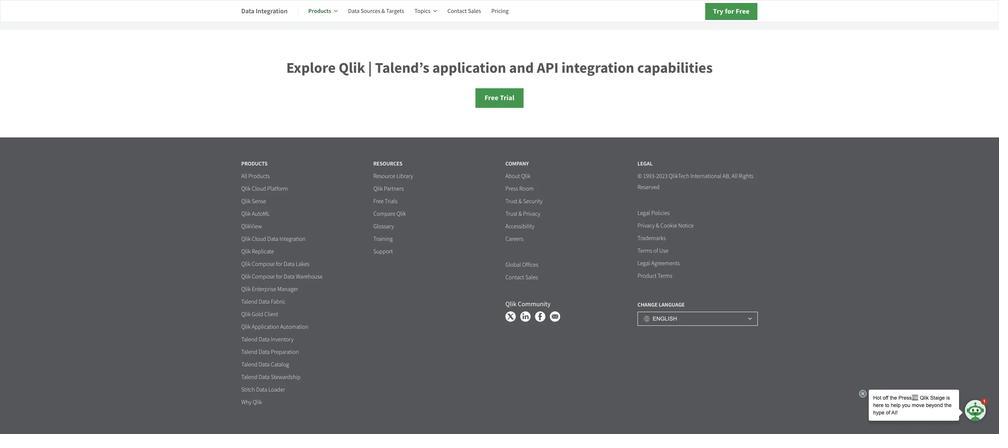 Task type: vqa. For each thing, say whether or not it's contained in the screenshot.
Stitch Data Loader 'link'
yes



Task type: describe. For each thing, give the bounding box(es) containing it.
qlik enterprise manager link
[[241, 286, 298, 294]]

rights
[[739, 173, 754, 180]]

client
[[264, 311, 278, 319]]

& inside data integration menu bar
[[382, 7, 385, 15]]

talend data stewardship link
[[241, 374, 301, 382]]

& for privacy & cookie notice
[[656, 222, 659, 230]]

all inside © 1993-2023 qliktech international ab, all rights reserved
[[732, 173, 738, 180]]

data sources & targets link
[[348, 2, 404, 20]]

qlik automl link
[[241, 211, 270, 218]]

stewardship
[[271, 374, 301, 382]]

why qlik link
[[241, 399, 262, 407]]

talend data inventory link
[[241, 336, 294, 344]]

compare qlik link
[[373, 211, 406, 218]]

qlik compose for data lakes
[[241, 261, 310, 268]]

product terms
[[638, 273, 673, 280]]

free for trials
[[373, 198, 384, 205]]

qlik up room
[[521, 173, 531, 180]]

capabilities
[[637, 58, 713, 78]]

2023
[[656, 173, 668, 180]]

trust & privacy link
[[506, 211, 540, 218]]

application
[[432, 58, 506, 78]]

trust & privacy
[[506, 211, 540, 218]]

security
[[523, 198, 543, 205]]

talend data inventory
[[241, 336, 294, 344]]

pricing link
[[491, 2, 509, 20]]

for for warehouse
[[276, 274, 283, 281]]

lakes
[[296, 261, 310, 268]]

privacy & cookie notice
[[638, 222, 694, 230]]

notice
[[678, 222, 694, 230]]

privacy inside "link"
[[638, 222, 655, 230]]

talend for talend data stewardship
[[241, 374, 257, 382]]

0 horizontal spatial contact sales link
[[448, 2, 481, 20]]

qlikview link
[[241, 223, 262, 231]]

compare
[[373, 211, 395, 218]]

use
[[659, 248, 668, 255]]

qlik cloud platform link
[[241, 185, 288, 193]]

qlik left the |
[[339, 58, 365, 78]]

partners
[[384, 185, 404, 193]]

trademarks link
[[638, 235, 666, 243]]

qlik for qlik compose for data lakes
[[241, 261, 251, 268]]

company
[[506, 160, 529, 168]]

qlik down trials
[[397, 211, 406, 218]]

privacy & cookie notice link
[[638, 222, 694, 230]]

talend data stewardship
[[241, 374, 301, 382]]

accessibility link
[[506, 223, 535, 231]]

©
[[638, 173, 642, 180]]

agreements
[[651, 260, 680, 268]]

talend data catalog link
[[241, 362, 289, 369]]

qlik gold client link
[[241, 311, 278, 319]]

2 vertical spatial products
[[248, 173, 270, 180]]

language
[[659, 302, 685, 309]]

resource library
[[373, 173, 413, 180]]

qlik gold client
[[241, 311, 278, 319]]

of
[[654, 248, 658, 255]]

legal agreements
[[638, 260, 680, 268]]

1 vertical spatial terms
[[658, 273, 673, 280]]

talend for talend data fabric
[[241, 299, 257, 306]]

talend for talend data inventory
[[241, 336, 257, 344]]

compare qlik
[[373, 211, 406, 218]]

integration inside menu bar
[[256, 6, 288, 15]]

legal for legal
[[638, 160, 653, 168]]

terms inside 'link'
[[638, 248, 652, 255]]

1 vertical spatial integration
[[280, 236, 306, 243]]

all products
[[241, 173, 270, 180]]

qlik sense link
[[241, 198, 266, 206]]

try for free link
[[705, 3, 758, 20]]

sources
[[361, 7, 380, 15]]

stitch data loader link
[[241, 387, 285, 395]]

free trial
[[485, 93, 515, 103]]

qlik for qlik cloud data integration
[[241, 236, 251, 243]]

trust & security
[[506, 198, 543, 205]]

1 vertical spatial products
[[241, 160, 268, 168]]

qlik for qlik automl
[[241, 211, 251, 218]]

support
[[373, 248, 393, 256]]

global
[[506, 262, 521, 269]]

qlik for qlik compose for data warehouse
[[241, 274, 251, 281]]

warehouse
[[296, 274, 323, 281]]

qlik for qlik replicate
[[241, 248, 251, 256]]

legal for legal agreements
[[638, 260, 650, 268]]

inventory
[[271, 336, 294, 344]]

0 vertical spatial for
[[725, 7, 734, 16]]

try
[[713, 7, 724, 16]]

loader
[[268, 387, 285, 394]]

qlik sense
[[241, 198, 266, 205]]

qlik for qlik enterprise manager
[[241, 286, 251, 294]]

cookie
[[661, 222, 677, 230]]

qlik right why
[[253, 399, 262, 407]]

application
[[252, 324, 279, 331]]

press room
[[506, 185, 534, 193]]

training link
[[373, 236, 393, 244]]

free trials
[[373, 198, 398, 205]]

topics link
[[415, 2, 437, 20]]

why
[[241, 399, 252, 407]]

products inside "link"
[[308, 7, 331, 15]]

gold
[[252, 311, 263, 319]]

qlik for qlik gold client
[[241, 311, 251, 319]]

topics
[[415, 7, 431, 15]]

trademarks
[[638, 235, 666, 242]]

qlik for qlik cloud platform
[[241, 185, 251, 193]]

policies
[[651, 210, 670, 217]]

2 horizontal spatial free
[[736, 7, 750, 16]]

room
[[519, 185, 534, 193]]

talend for talend data preparation
[[241, 349, 257, 356]]

qlik application automation link
[[241, 324, 309, 332]]

talend data preparation
[[241, 349, 299, 356]]

press room link
[[506, 185, 534, 193]]

qlik compose for data lakes link
[[241, 261, 310, 269]]

platform
[[267, 185, 288, 193]]

about
[[506, 173, 520, 180]]

preparation
[[271, 349, 299, 356]]



Task type: locate. For each thing, give the bounding box(es) containing it.
product terms link
[[638, 273, 673, 281]]

qliktech
[[669, 173, 689, 180]]

1 vertical spatial contact sales link
[[506, 274, 538, 282]]

press
[[506, 185, 518, 193]]

qlik down qlik replicate link
[[241, 261, 251, 268]]

about qlik
[[506, 173, 531, 180]]

fabric
[[271, 299, 286, 306]]

1 vertical spatial cloud
[[252, 236, 266, 243]]

explore
[[286, 58, 336, 78]]

1 vertical spatial for
[[276, 261, 283, 268]]

0 horizontal spatial contact
[[448, 7, 467, 15]]

3 legal from the top
[[638, 260, 650, 268]]

1 vertical spatial trust
[[506, 211, 518, 218]]

qlik down qlikview link
[[241, 236, 251, 243]]

change
[[638, 302, 658, 309]]

2 vertical spatial for
[[276, 274, 283, 281]]

qlik cloud data integration
[[241, 236, 306, 243]]

qlik compose for data warehouse link
[[241, 274, 323, 281]]

0 vertical spatial contact sales link
[[448, 2, 481, 20]]

cloud for data
[[252, 236, 266, 243]]

talend up stitch
[[241, 374, 257, 382]]

compose
[[252, 261, 275, 268], [252, 274, 275, 281]]

2 trust from the top
[[506, 211, 518, 218]]

1 compose from the top
[[252, 261, 275, 268]]

all right ab,
[[732, 173, 738, 180]]

free right 'try'
[[736, 7, 750, 16]]

for for lakes
[[276, 261, 283, 268]]

for
[[725, 7, 734, 16], [276, 261, 283, 268], [276, 274, 283, 281]]

english button
[[638, 312, 758, 326]]

qlik automl
[[241, 211, 270, 218]]

qlik partners link
[[373, 185, 404, 193]]

global offices link
[[506, 262, 538, 269]]

0 vertical spatial cloud
[[252, 185, 266, 193]]

talend down 'talend data preparation' link
[[241, 362, 257, 369]]

0 vertical spatial privacy
[[523, 211, 540, 218]]

international
[[691, 173, 722, 180]]

0 horizontal spatial privacy
[[523, 211, 540, 218]]

contact sales link down "global offices" link
[[506, 274, 538, 282]]

sales inside data integration menu bar
[[468, 7, 481, 15]]

1 horizontal spatial contact
[[506, 274, 524, 282]]

1 horizontal spatial privacy
[[638, 222, 655, 230]]

1 vertical spatial privacy
[[638, 222, 655, 230]]

manager
[[277, 286, 298, 294]]

automl
[[252, 211, 270, 218]]

resources
[[373, 160, 403, 168]]

2 vertical spatial free
[[373, 198, 384, 205]]

1 vertical spatial contact
[[506, 274, 524, 282]]

0 horizontal spatial sales
[[468, 7, 481, 15]]

0 vertical spatial products
[[308, 7, 331, 15]]

& inside "link"
[[656, 222, 659, 230]]

qlik left enterprise
[[241, 286, 251, 294]]

integration
[[562, 58, 634, 78]]

free trials link
[[373, 198, 398, 206]]

qlik cloud platform
[[241, 185, 288, 193]]

1 legal from the top
[[638, 160, 653, 168]]

resource library link
[[373, 173, 413, 181]]

sales down offices
[[525, 274, 538, 282]]

cloud for platform
[[252, 185, 266, 193]]

1 cloud from the top
[[252, 185, 266, 193]]

contact down global
[[506, 274, 524, 282]]

sense
[[252, 198, 266, 205]]

2 cloud from the top
[[252, 236, 266, 243]]

0 vertical spatial terms
[[638, 248, 652, 255]]

qlik down qlik gold client link
[[241, 324, 251, 331]]

terms
[[638, 248, 652, 255], [658, 273, 673, 280]]

& left targets in the top of the page
[[382, 7, 385, 15]]

catalog
[[271, 362, 289, 369]]

0 horizontal spatial terms
[[638, 248, 652, 255]]

trust down the press
[[506, 198, 518, 205]]

privacy
[[523, 211, 540, 218], [638, 222, 655, 230]]

qlikview
[[241, 223, 262, 231]]

talend up "gold"
[[241, 299, 257, 306]]

qlik community link
[[506, 301, 551, 309]]

privacy down security on the top of page
[[523, 211, 540, 218]]

qlik for qlik partners
[[373, 185, 383, 193]]

legal up 1993-
[[638, 160, 653, 168]]

0 vertical spatial contact sales
[[448, 7, 481, 15]]

privacy up trademarks
[[638, 222, 655, 230]]

& for trust & security
[[519, 198, 522, 205]]

glossary link
[[373, 223, 394, 231]]

sales left pricing link
[[468, 7, 481, 15]]

qlik left replicate
[[241, 248, 251, 256]]

1 horizontal spatial contact sales
[[506, 274, 538, 282]]

qlik down resource
[[373, 185, 383, 193]]

1 vertical spatial free
[[485, 93, 499, 103]]

all products link
[[241, 173, 270, 181]]

legal inside "link"
[[638, 260, 650, 268]]

qlik cloud data integration link
[[241, 236, 306, 244]]

0 vertical spatial free
[[736, 7, 750, 16]]

talend up talend data catalog
[[241, 349, 257, 356]]

1 horizontal spatial contact sales link
[[506, 274, 538, 282]]

qlik replicate
[[241, 248, 274, 256]]

1 horizontal spatial terms
[[658, 273, 673, 280]]

& for trust & privacy
[[519, 211, 522, 218]]

talend down application
[[241, 336, 257, 344]]

0 horizontal spatial all
[[241, 173, 247, 180]]

0 vertical spatial sales
[[468, 7, 481, 15]]

qlik left community
[[506, 301, 517, 309]]

trust up accessibility
[[506, 211, 518, 218]]

ab,
[[723, 173, 731, 180]]

trust for trust & security
[[506, 198, 518, 205]]

& left cookie
[[656, 222, 659, 230]]

legal up product
[[638, 260, 650, 268]]

0 horizontal spatial contact sales
[[448, 7, 481, 15]]

talend for talend data catalog
[[241, 362, 257, 369]]

community
[[518, 301, 551, 309]]

qlik for qlik community
[[506, 301, 517, 309]]

legal left policies
[[638, 210, 650, 217]]

library
[[397, 173, 413, 180]]

qlik up qlikview at the bottom
[[241, 211, 251, 218]]

free
[[736, 7, 750, 16], [485, 93, 499, 103], [373, 198, 384, 205]]

qlik left sense
[[241, 198, 251, 205]]

2 all from the left
[[732, 173, 738, 180]]

1 trust from the top
[[506, 198, 518, 205]]

free for trial
[[485, 93, 499, 103]]

2 vertical spatial legal
[[638, 260, 650, 268]]

qlik compose for data warehouse
[[241, 274, 323, 281]]

careers
[[506, 236, 524, 243]]

contact sales link left pricing link
[[448, 2, 481, 20]]

0 vertical spatial trust
[[506, 198, 518, 205]]

trust for trust & privacy
[[506, 211, 518, 218]]

contact sales inside data integration menu bar
[[448, 7, 481, 15]]

1 vertical spatial legal
[[638, 210, 650, 217]]

contact sales left pricing link
[[448, 7, 481, 15]]

for down qlik compose for data lakes link
[[276, 274, 283, 281]]

qlik up qlik sense
[[241, 185, 251, 193]]

targets
[[386, 7, 404, 15]]

4 talend from the top
[[241, 362, 257, 369]]

stitch data loader
[[241, 387, 285, 394]]

qlik enterprise manager
[[241, 286, 298, 294]]

2 talend from the top
[[241, 336, 257, 344]]

0 vertical spatial integration
[[256, 6, 288, 15]]

1 horizontal spatial free
[[485, 93, 499, 103]]

1 talend from the top
[[241, 299, 257, 306]]

0 vertical spatial contact
[[448, 7, 467, 15]]

& up accessibility
[[519, 211, 522, 218]]

1 vertical spatial compose
[[252, 274, 275, 281]]

for up qlik compose for data warehouse
[[276, 261, 283, 268]]

products link
[[308, 2, 338, 20]]

2 compose from the top
[[252, 274, 275, 281]]

qlik up qlik enterprise manager
[[241, 274, 251, 281]]

compose up enterprise
[[252, 274, 275, 281]]

compose for qlik compose for data lakes
[[252, 261, 275, 268]]

data sources & targets
[[348, 7, 404, 15]]

cloud up sense
[[252, 185, 266, 193]]

and
[[509, 58, 534, 78]]

qlik left "gold"
[[241, 311, 251, 319]]

integration
[[256, 6, 288, 15], [280, 236, 306, 243]]

qlik partners
[[373, 185, 404, 193]]

all up 'qlik cloud platform'
[[241, 173, 247, 180]]

5 talend from the top
[[241, 374, 257, 382]]

0 horizontal spatial free
[[373, 198, 384, 205]]

why qlik
[[241, 399, 262, 407]]

1 vertical spatial contact sales
[[506, 274, 538, 282]]

legal policies link
[[638, 210, 670, 218]]

privacy inside trust & privacy link
[[523, 211, 540, 218]]

free left trials
[[373, 198, 384, 205]]

free left trial
[[485, 93, 499, 103]]

0 vertical spatial legal
[[638, 160, 653, 168]]

legal
[[638, 160, 653, 168], [638, 210, 650, 217], [638, 260, 650, 268]]

english
[[653, 316, 677, 322]]

cloud up qlik replicate
[[252, 236, 266, 243]]

talend data fabric link
[[241, 299, 286, 306]]

qlik for qlik application automation
[[241, 324, 251, 331]]

compose down replicate
[[252, 261, 275, 268]]

enterprise
[[252, 286, 276, 294]]

compose for qlik compose for data warehouse
[[252, 274, 275, 281]]

&
[[382, 7, 385, 15], [519, 198, 522, 205], [519, 211, 522, 218], [656, 222, 659, 230]]

1 horizontal spatial all
[[732, 173, 738, 180]]

terms down agreements
[[658, 273, 673, 280]]

qlik replicate link
[[241, 248, 274, 256]]

legal for legal policies
[[638, 210, 650, 217]]

3 talend from the top
[[241, 349, 257, 356]]

qlik for qlik sense
[[241, 198, 251, 205]]

contact sales down "global offices" link
[[506, 274, 538, 282]]

trust
[[506, 198, 518, 205], [506, 211, 518, 218]]

contact sales link
[[448, 2, 481, 20], [506, 274, 538, 282]]

automation
[[280, 324, 309, 331]]

1 horizontal spatial sales
[[525, 274, 538, 282]]

data integration menu bar
[[241, 2, 519, 20]]

for right 'try'
[[725, 7, 734, 16]]

0 vertical spatial compose
[[252, 261, 275, 268]]

2 legal from the top
[[638, 210, 650, 217]]

replicate
[[252, 248, 274, 256]]

|
[[368, 58, 372, 78]]

© 1993-2023 qliktech international ab, all rights reserved
[[638, 173, 754, 191]]

explore qlik | talend's application and api integration capabilities
[[286, 58, 713, 78]]

all
[[241, 173, 247, 180], [732, 173, 738, 180]]

trust & security link
[[506, 198, 543, 206]]

terms left of on the bottom
[[638, 248, 652, 255]]

offices
[[522, 262, 538, 269]]

1 all from the left
[[241, 173, 247, 180]]

contact right topics 'link'
[[448, 7, 467, 15]]

& down press room link
[[519, 198, 522, 205]]

contact inside data integration menu bar
[[448, 7, 467, 15]]

1 vertical spatial sales
[[525, 274, 538, 282]]

change language
[[638, 302, 685, 309]]



